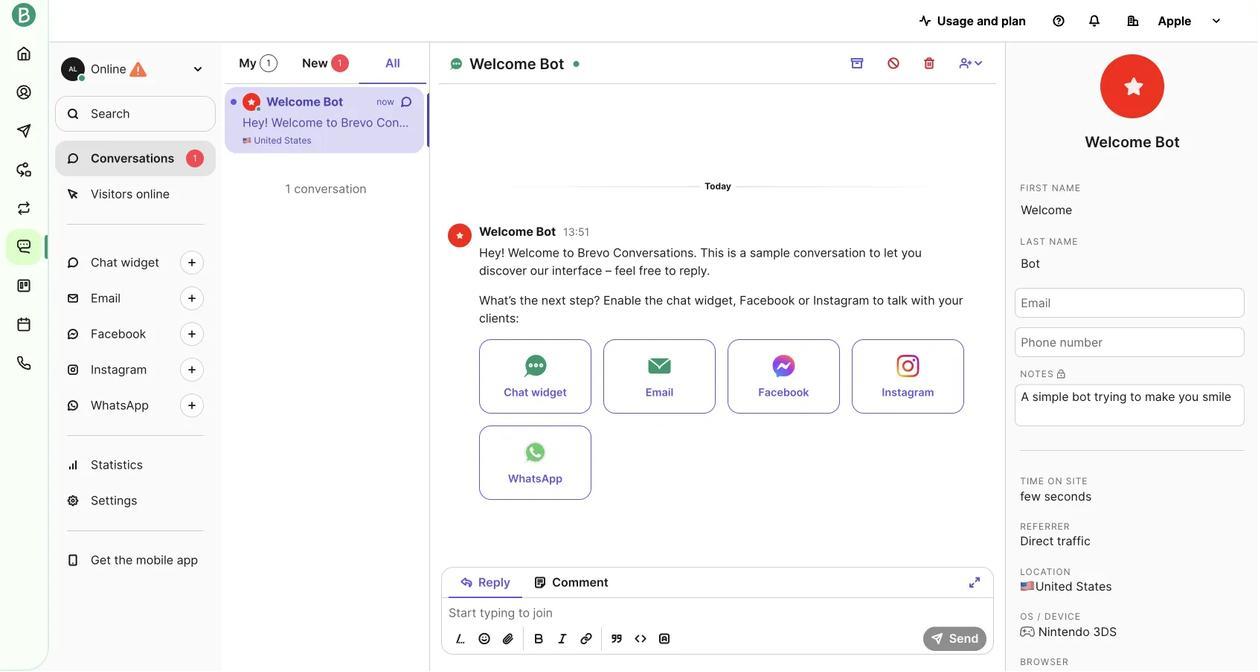 Task type: describe. For each thing, give the bounding box(es) containing it.
0 horizontal spatial conversation
[[294, 182, 367, 196]]

free for hey! welcome to brevo conversations. this is a sample conversation to let you discover our interface – feel free to reply.  what's the next step? enable the chat widget, facebook or i 🇺🇸 united states
[[849, 115, 871, 130]]

P͏hone number telephone field
[[1015, 327, 1245, 357]]

last name
[[1021, 236, 1079, 247]]

time
[[1021, 476, 1045, 487]]

0 vertical spatial widget
[[121, 255, 159, 270]]

only visible to agents image
[[1058, 370, 1066, 379]]

2 horizontal spatial welcome bot
[[1086, 133, 1180, 151]]

and
[[977, 13, 999, 28]]

site
[[1067, 476, 1089, 487]]

usage and plan button
[[908, 6, 1038, 36]]

2 horizontal spatial instagram
[[882, 386, 935, 399]]

get the mobile app link
[[55, 543, 216, 578]]

a for hey! welcome to brevo conversations. this is a sample conversation to let you discover our interface – feel free to reply.
[[740, 246, 747, 260]]

name for last name
[[1050, 236, 1079, 247]]

what's the next step? enable the chat widget, facebook or instagram to talk with your clients:
[[479, 293, 964, 326]]

now
[[377, 96, 395, 107]]

reply
[[479, 575, 511, 590]]

next inside what's the next step? enable the chat widget, facebook or instagram to talk with your clients:
[[542, 293, 566, 308]]

nintendo 3ds
[[1039, 625, 1117, 639]]

1 vertical spatial whatsapp
[[508, 472, 563, 485]]

hey! welcome to brevo conversations. this is a sample conversation to let you discover our interface – feel free to reply.
[[479, 246, 922, 278]]

13:51
[[564, 225, 590, 239]]

conversations. for hey! welcome to brevo conversations. this is a sample conversation to let you discover our interface – feel free to reply.  what's the next step? enable the chat widget, facebook or i 🇺🇸 united states
[[377, 115, 461, 130]]

i
[[1257, 115, 1259, 130]]

usage and plan
[[938, 13, 1026, 28]]

or inside hey! welcome to brevo conversations. this is a sample conversation to let you discover our interface – feel free to reply.  what's the next step? enable the chat widget, facebook or i 🇺🇸 united states
[[1243, 115, 1254, 130]]

Notes text field
[[1015, 385, 1245, 426]]

brevo for hey! welcome to brevo conversations. this is a sample conversation to let you discover our interface – feel free to reply.  what's the next step? enable the chat widget, facebook or i 🇺🇸 united states
[[341, 115, 373, 130]]

0 horizontal spatial email
[[91, 291, 121, 306]]

nintendo
[[1039, 625, 1090, 639]]

Start typing to join text field
[[442, 604, 994, 622]]

what's inside hey! welcome to brevo conversations. this is a sample conversation to let you discover our interface – feel free to reply.  what's the next step? enable the chat widget, facebook or i 🇺🇸 united states
[[923, 115, 961, 130]]

our for hey! welcome to brevo conversations. this is a sample conversation to let you discover our interface – feel free to reply.
[[530, 264, 549, 278]]

statistics link
[[55, 447, 216, 483]]

al
[[69, 65, 77, 73]]

time on site few seconds
[[1021, 476, 1092, 503]]

let for hey! welcome to brevo conversations. this is a sample conversation to let you discover our interface – feel free to reply.
[[884, 246, 898, 260]]

First name field
[[1015, 195, 1245, 225]]

enable inside what's the next step? enable the chat widget, facebook or instagram to talk with your clients:
[[604, 293, 642, 308]]

new
[[302, 56, 328, 70]]

0 vertical spatial chat
[[91, 255, 118, 270]]

online
[[136, 187, 170, 201]]

first
[[1021, 183, 1049, 194]]

0 horizontal spatial instagram
[[91, 363, 147, 377]]

0 vertical spatial whatsapp link
[[55, 388, 216, 424]]

facebook link for instagram "link" related to topmost "whatsapp" link
[[55, 316, 216, 352]]

facebook inside hey! welcome to brevo conversations. this is a sample conversation to let you discover our interface – feel free to reply.  what's the next step? enable the chat widget, facebook or i 🇺🇸 united states
[[1184, 115, 1239, 130]]

what's inside what's the next step? enable the chat widget, facebook or instagram to talk with your clients:
[[479, 293, 517, 308]]

Email email field
[[1015, 288, 1245, 318]]

1 horizontal spatial email
[[646, 386, 674, 399]]

1 vertical spatial widget
[[531, 386, 567, 399]]

get the mobile app
[[91, 553, 198, 568]]

step? inside what's the next step? enable the chat widget, facebook or instagram to talk with your clients:
[[570, 293, 600, 308]]

usage
[[938, 13, 974, 28]]

1 horizontal spatial welcome bot
[[470, 55, 565, 73]]

os / device
[[1021, 612, 1082, 622]]

welcome inside the hey! welcome to brevo conversations. this is a sample conversation to let you discover our interface – feel free to reply.
[[508, 246, 560, 260]]

3ds
[[1094, 625, 1117, 639]]

you for hey! welcome to brevo conversations. this is a sample conversation to let you discover our interface – feel free to reply.  what's the next step? enable the chat widget, facebook or i 🇺🇸 united states
[[665, 115, 686, 130]]

comment
[[552, 575, 609, 590]]

referrer
[[1021, 521, 1071, 532]]

search link
[[55, 96, 216, 132]]

hey! for hey! welcome to brevo conversations. this is a sample conversation to let you discover our interface – feel free to reply.  what's the next step? enable the chat widget, facebook or i 🇺🇸 united states
[[243, 115, 268, 130]]

name for first name
[[1052, 183, 1081, 194]]

visitors
[[91, 187, 133, 201]]

online
[[91, 62, 126, 76]]

step? inside hey! welcome to brevo conversations. this is a sample conversation to let you discover our interface – feel free to reply.  what's the next step? enable the chat widget, facebook or i 🇺🇸 united states
[[1014, 115, 1044, 130]]

interface for hey! welcome to brevo conversations. this is a sample conversation to let you discover our interface – feel free to reply.  what's the next step? enable the chat widget, facebook or i 🇺🇸 united states
[[762, 115, 812, 130]]

is for hey! welcome to brevo conversations. this is a sample conversation to let you discover our interface – feel free to reply.
[[728, 246, 737, 260]]

conversation for hey! welcome to brevo conversations. this is a sample conversation to let you discover our interface – feel free to reply.  what's the next step? enable the chat widget, facebook or i 🇺🇸 united states
[[557, 115, 630, 130]]

1 vertical spatial chat
[[504, 386, 529, 399]]

today
[[705, 181, 732, 192]]

feel for hey! welcome to brevo conversations. this is a sample conversation to let you discover our interface – feel free to reply.
[[615, 264, 636, 278]]

1 horizontal spatial chat widget
[[504, 386, 567, 399]]

instagram inside what's the next step? enable the chat widget, facebook or instagram to talk with your clients:
[[814, 293, 870, 308]]

get
[[91, 553, 111, 568]]

instagram link for the right "whatsapp" link
[[852, 340, 965, 414]]

talk
[[888, 293, 908, 308]]

united inside hey! welcome to brevo conversations. this is a sample conversation to let you discover our interface – feel free to reply.  what's the next step? enable the chat widget, facebook or i 🇺🇸 united states
[[254, 135, 282, 146]]

email link for facebook link for instagram "link" related to topmost "whatsapp" link
[[55, 281, 216, 316]]

mobile
[[136, 553, 174, 568]]

you for hey! welcome to brevo conversations. this is a sample conversation to let you discover our interface – feel free to reply.
[[902, 246, 922, 260]]

email link for facebook link associated with instagram "link" corresponding to the right "whatsapp" link
[[604, 340, 716, 414]]

few
[[1021, 489, 1041, 503]]

welcome inside hey! welcome to brevo conversations. this is a sample conversation to let you discover our interface – feel free to reply.  what's the next step? enable the chat widget, facebook or i 🇺🇸 united states
[[272, 115, 323, 130]]

conversations. for hey! welcome to brevo conversations. this is a sample conversation to let you discover our interface – feel free to reply.
[[613, 246, 697, 260]]

settings
[[91, 494, 137, 508]]

this for hey! welcome to brevo conversations. this is a sample conversation to let you discover our interface – feel free to reply.
[[701, 246, 724, 260]]

facebook link for instagram "link" corresponding to the right "whatsapp" link
[[728, 340, 840, 414]]

states inside location 🇺🇸 united states
[[1077, 579, 1113, 594]]

traffic
[[1058, 534, 1091, 549]]

direct
[[1021, 534, 1054, 549]]



Task type: locate. For each thing, give the bounding box(es) containing it.
1 horizontal spatial whatsapp link
[[479, 426, 592, 500]]

sample for hey! welcome to brevo conversations. this is a sample conversation to let you discover our interface – feel free to reply.  what's the next step? enable the chat widget, facebook or i 🇺🇸 united states
[[513, 115, 554, 130]]

1 vertical spatial is
[[728, 246, 737, 260]]

to inside what's the next step? enable the chat widget, facebook or instagram to talk with your clients:
[[873, 293, 884, 308]]

our for hey! welcome to brevo conversations. this is a sample conversation to let you discover our interface – feel free to reply.  what's the next step? enable the chat widget, facebook or i 🇺🇸 united states
[[740, 115, 758, 130]]

is inside hey! welcome to brevo conversations. this is a sample conversation to let you discover our interface – feel free to reply.  what's the next step? enable the chat widget, facebook or i 🇺🇸 united states
[[491, 115, 500, 130]]

0 vertical spatial interface
[[762, 115, 812, 130]]

0 horizontal spatial welcome bot
[[266, 95, 343, 109]]

apple
[[1159, 13, 1192, 28]]

sample inside the hey! welcome to brevo conversations. this is a sample conversation to let you discover our interface – feel free to reply.
[[750, 246, 791, 260]]

1 horizontal spatial whatsapp
[[508, 472, 563, 485]]

on
[[1048, 476, 1063, 487]]

settings link
[[55, 483, 216, 519]]

what's
[[923, 115, 961, 130], [479, 293, 517, 308]]

1 vertical spatial a
[[740, 246, 747, 260]]

1 vertical spatial chat widget
[[504, 386, 567, 399]]

discover up clients:
[[479, 264, 527, 278]]

1 horizontal spatial reply.
[[889, 115, 920, 130]]

hey! inside hey! welcome to brevo conversations. this is a sample conversation to let you discover our interface – feel free to reply.  what's the next step? enable the chat widget, facebook or i 🇺🇸 united states
[[243, 115, 268, 130]]

0 vertical spatial or
[[1243, 115, 1254, 130]]

1 vertical spatial chat
[[667, 293, 692, 308]]

conversation for hey! welcome to brevo conversations. this is a sample conversation to let you discover our interface – feel free to reply.
[[794, 246, 866, 260]]

interface for hey! welcome to brevo conversations. this is a sample conversation to let you discover our interface – feel free to reply.
[[552, 264, 603, 278]]

widget, inside what's the next step? enable the chat widget, facebook or instagram to talk with your clients:
[[695, 293, 737, 308]]

1 vertical spatial email link
[[604, 340, 716, 414]]

facebook link
[[55, 316, 216, 352], [728, 340, 840, 414]]

discover for hey! welcome to brevo conversations. this is a sample conversation to let you discover our interface – feel free to reply.
[[479, 264, 527, 278]]

device
[[1045, 612, 1082, 622]]

our
[[740, 115, 758, 130], [530, 264, 549, 278]]

0 vertical spatial –
[[815, 115, 821, 130]]

name
[[1052, 183, 1081, 194], [1050, 236, 1079, 247]]

you
[[665, 115, 686, 130], [902, 246, 922, 260]]

0 horizontal spatial free
[[639, 264, 662, 278]]

hey! for hey! welcome to brevo conversations. this is a sample conversation to let you discover our interface – feel free to reply.
[[479, 246, 505, 260]]

first name
[[1021, 183, 1081, 194]]

0 vertical spatial brevo
[[341, 115, 373, 130]]

0 vertical spatial conversation
[[557, 115, 630, 130]]

chat
[[1111, 115, 1135, 130], [667, 293, 692, 308]]

0 horizontal spatial let
[[648, 115, 662, 130]]

this inside the hey! welcome to brevo conversations. this is a sample conversation to let you discover our interface – feel free to reply.
[[701, 246, 724, 260]]

you inside hey! welcome to brevo conversations. this is a sample conversation to let you discover our interface – feel free to reply.  what's the next step? enable the chat widget, facebook or i 🇺🇸 united states
[[665, 115, 686, 130]]

conversations. inside hey! welcome to brevo conversations. this is a sample conversation to let you discover our interface – feel free to reply.  what's the next step? enable the chat widget, facebook or i 🇺🇸 united states
[[377, 115, 461, 130]]

your
[[939, 293, 964, 308]]

hey! inside the hey! welcome to brevo conversations. this is a sample conversation to let you discover our interface – feel free to reply.
[[479, 246, 505, 260]]

0 horizontal spatial reply.
[[680, 264, 710, 278]]

🇺🇸 inside location 🇺🇸 united states
[[1021, 579, 1033, 594]]

0 horizontal spatial is
[[491, 115, 500, 130]]

0 vertical spatial enable
[[1048, 115, 1086, 130]]

1 horizontal spatial enable
[[1048, 115, 1086, 130]]

whatsapp
[[91, 398, 149, 413], [508, 472, 563, 485]]

you inside the hey! welcome to brevo conversations. this is a sample conversation to let you discover our interface – feel free to reply.
[[902, 246, 922, 260]]

1 horizontal spatial next
[[986, 115, 1010, 130]]

0 horizontal spatial our
[[530, 264, 549, 278]]

0 vertical spatial is
[[491, 115, 500, 130]]

location
[[1021, 566, 1072, 577]]

1 horizontal spatial instagram link
[[852, 340, 965, 414]]

instagram link for topmost "whatsapp" link
[[55, 352, 216, 388]]

1 horizontal spatial chat widget link
[[479, 340, 592, 414]]

my
[[239, 56, 257, 70]]

free for hey! welcome to brevo conversations. this is a sample conversation to let you discover our interface – feel free to reply.
[[639, 264, 662, 278]]

🇺🇸 inside hey! welcome to brevo conversations. this is a sample conversation to let you discover our interface – feel free to reply.  what's the next step? enable the chat widget, facebook or i 🇺🇸 united states
[[243, 135, 252, 146]]

states inside hey! welcome to brevo conversations. this is a sample conversation to let you discover our interface – feel free to reply.  what's the next step? enable the chat widget, facebook or i 🇺🇸 united states
[[285, 135, 312, 146]]

0 vertical spatial feel
[[825, 115, 845, 130]]

1 horizontal spatial feel
[[825, 115, 845, 130]]

widget,
[[1139, 115, 1181, 130], [695, 293, 737, 308]]

last
[[1021, 236, 1047, 247]]

email
[[91, 291, 121, 306], [646, 386, 674, 399]]

search
[[91, 106, 130, 121]]

0 vertical spatial email
[[91, 291, 121, 306]]

reply. inside the hey! welcome to brevo conversations. this is a sample conversation to let you discover our interface – feel free to reply.
[[680, 264, 710, 278]]

– inside the hey! welcome to brevo conversations. this is a sample conversation to let you discover our interface – feel free to reply.
[[606, 264, 612, 278]]

hey! welcome to brevo conversations. this is a sample conversation to let you discover our interface – feel free to reply.  what's the next step? enable the chat widget, facebook or i 🇺🇸 united states
[[243, 115, 1259, 146]]

1 horizontal spatial conversations.
[[613, 246, 697, 260]]

next inside hey! welcome to brevo conversations. this is a sample conversation to let you discover our interface – feel free to reply.  what's the next step? enable the chat widget, facebook or i 🇺🇸 united states
[[986, 115, 1010, 130]]

feel for hey! welcome to brevo conversations. this is a sample conversation to let you discover our interface – feel free to reply.  what's the next step? enable the chat widget, facebook or i 🇺🇸 united states
[[825, 115, 845, 130]]

this for hey! welcome to brevo conversations. this is a sample conversation to let you discover our interface – feel free to reply.  what's the next step? enable the chat widget, facebook or i 🇺🇸 united states
[[464, 115, 488, 130]]

0 vertical spatial free
[[849, 115, 871, 130]]

1 vertical spatial conversation
[[294, 182, 367, 196]]

1 vertical spatial widget,
[[695, 293, 737, 308]]

or inside what's the next step? enable the chat widget, facebook or instagram to talk with your clients:
[[799, 293, 810, 308]]

feel inside the hey! welcome to brevo conversations. this is a sample conversation to let you discover our interface – feel free to reply.
[[615, 264, 636, 278]]

let for hey! welcome to brevo conversations. this is a sample conversation to let you discover our interface – feel free to reply.  what's the next step? enable the chat widget, facebook or i 🇺🇸 united states
[[648, 115, 662, 130]]

welcome bot
[[470, 55, 565, 73], [266, 95, 343, 109], [1086, 133, 1180, 151]]

1 vertical spatial what's
[[479, 293, 517, 308]]

a inside hey! welcome to brevo conversations. this is a sample conversation to let you discover our interface – feel free to reply.  what's the next step? enable the chat widget, facebook or i 🇺🇸 united states
[[503, 115, 510, 130]]

1 vertical spatial hey!
[[479, 246, 505, 260]]

all
[[385, 56, 400, 70]]

0 horizontal spatial brevo
[[341, 115, 373, 130]]

hey! down the welcome bot 13:51
[[479, 246, 505, 260]]

interface
[[762, 115, 812, 130], [552, 264, 603, 278]]

united inside location 🇺🇸 united states
[[1036, 579, 1073, 594]]

1 vertical spatial you
[[902, 246, 922, 260]]

0 vertical spatial widget,
[[1139, 115, 1181, 130]]

brevo for hey! welcome to brevo conversations. this is a sample conversation to let you discover our interface – feel free to reply.
[[578, 246, 610, 260]]

2 vertical spatial instagram
[[882, 386, 935, 399]]

feel
[[825, 115, 845, 130], [615, 264, 636, 278]]

0 horizontal spatial whatsapp link
[[55, 388, 216, 424]]

feel inside hey! welcome to brevo conversations. this is a sample conversation to let you discover our interface – feel free to reply.  what's the next step? enable the chat widget, facebook or i 🇺🇸 united states
[[825, 115, 845, 130]]

next
[[986, 115, 1010, 130], [542, 293, 566, 308]]

–
[[815, 115, 821, 130], [606, 264, 612, 278]]

– for hey! welcome to brevo conversations. this is a sample conversation to let you discover our interface – feel free to reply.  what's the next step? enable the chat widget, facebook or i 🇺🇸 united states
[[815, 115, 821, 130]]

conversations
[[91, 151, 174, 166]]

chat widget link down clients:
[[479, 340, 592, 414]]

to
[[326, 115, 338, 130], [633, 115, 644, 130], [874, 115, 886, 130], [563, 246, 574, 260], [870, 246, 881, 260], [665, 264, 676, 278], [873, 293, 884, 308]]

1 vertical spatial interface
[[552, 264, 603, 278]]

discover inside the hey! welcome to brevo conversations. this is a sample conversation to let you discover our interface – feel free to reply.
[[479, 264, 527, 278]]

email link
[[55, 281, 216, 316], [604, 340, 716, 414]]

states up 1 conversation
[[285, 135, 312, 146]]

chat inside hey! welcome to brevo conversations. this is a sample conversation to let you discover our interface – feel free to reply.  what's the next step? enable the chat widget, facebook or i 🇺🇸 united states
[[1111, 115, 1135, 130]]

plan
[[1002, 13, 1026, 28]]

reply. inside hey! welcome to brevo conversations. this is a sample conversation to let you discover our interface – feel free to reply.  what's the next step? enable the chat widget, facebook or i 🇺🇸 united states
[[889, 115, 920, 130]]

0 horizontal spatial –
[[606, 264, 612, 278]]

chat inside what's the next step? enable the chat widget, facebook or instagram to talk with your clients:
[[667, 293, 692, 308]]

0 horizontal spatial united
[[254, 135, 282, 146]]

discover
[[689, 115, 737, 130], [479, 264, 527, 278]]

name right last
[[1050, 236, 1079, 247]]

this
[[464, 115, 488, 130], [701, 246, 724, 260]]

conversations.
[[377, 115, 461, 130], [613, 246, 697, 260]]

visitors online
[[91, 187, 170, 201]]

0 horizontal spatial sample
[[513, 115, 554, 130]]

or
[[1243, 115, 1254, 130], [799, 293, 810, 308]]

1 horizontal spatial is
[[728, 246, 737, 260]]

– inside hey! welcome to brevo conversations. this is a sample conversation to let you discover our interface – feel free to reply.  what's the next step? enable the chat widget, facebook or i 🇺🇸 united states
[[815, 115, 821, 130]]

chat widget link for the right "whatsapp" link
[[479, 340, 592, 414]]

sample for hey! welcome to brevo conversations. this is a sample conversation to let you discover our interface – feel free to reply.
[[750, 246, 791, 260]]

is for hey! welcome to brevo conversations. this is a sample conversation to let you discover our interface – feel free to reply.  what's the next step? enable the chat widget, facebook or i 🇺🇸 united states
[[491, 115, 500, 130]]

brevo inside hey! welcome to brevo conversations. this is a sample conversation to let you discover our interface – feel free to reply.  what's the next step? enable the chat widget, facebook or i 🇺🇸 united states
[[341, 115, 373, 130]]

0 horizontal spatial hey!
[[243, 115, 268, 130]]

0 horizontal spatial conversations.
[[377, 115, 461, 130]]

0 vertical spatial discover
[[689, 115, 737, 130]]

1 horizontal spatial a
[[740, 246, 747, 260]]

1 vertical spatial united
[[1036, 579, 1073, 594]]

0 vertical spatial what's
[[923, 115, 961, 130]]

is
[[491, 115, 500, 130], [728, 246, 737, 260]]

states up "device"
[[1077, 579, 1113, 594]]

🇺🇸
[[243, 135, 252, 146], [1021, 579, 1033, 594]]

brevo
[[341, 115, 373, 130], [578, 246, 610, 260]]

welcome
[[470, 55, 536, 73], [266, 95, 321, 109], [272, 115, 323, 130], [1086, 133, 1152, 151], [479, 224, 534, 239], [508, 246, 560, 260]]

a for hey! welcome to brevo conversations. this is a sample conversation to let you discover our interface – feel free to reply.  what's the next step? enable the chat widget, facebook or i 🇺🇸 united states
[[503, 115, 510, 130]]

chat widget link down visitors online "link" on the top left
[[55, 245, 216, 281]]

0 horizontal spatial email link
[[55, 281, 216, 316]]

0 horizontal spatial this
[[464, 115, 488, 130]]

conversations. inside the hey! welcome to brevo conversations. this is a sample conversation to let you discover our interface – feel free to reply.
[[613, 246, 697, 260]]

0 vertical spatial welcome bot
[[470, 55, 565, 73]]

conversation inside the hey! welcome to brevo conversations. this is a sample conversation to let you discover our interface – feel free to reply.
[[794, 246, 866, 260]]

welcome bot 13:51
[[479, 224, 590, 239]]

1 vertical spatial reply.
[[680, 264, 710, 278]]

visitors online link
[[55, 176, 216, 212]]

1 horizontal spatial free
[[849, 115, 871, 130]]

chat widget link for topmost "whatsapp" link
[[55, 245, 216, 281]]

2 vertical spatial welcome bot
[[1086, 133, 1180, 151]]

1 vertical spatial brevo
[[578, 246, 610, 260]]

seconds
[[1045, 489, 1092, 503]]

discover inside hey! welcome to brevo conversations. this is a sample conversation to let you discover our interface – feel free to reply.  what's the next step? enable the chat widget, facebook or i 🇺🇸 united states
[[689, 115, 737, 130]]

step? down '13:51'
[[570, 293, 600, 308]]

0 vertical spatial hey!
[[243, 115, 268, 130]]

1 horizontal spatial instagram
[[814, 293, 870, 308]]

0 horizontal spatial chat widget link
[[55, 245, 216, 281]]

1 horizontal spatial interface
[[762, 115, 812, 130]]

all link
[[359, 48, 427, 84]]

/
[[1038, 612, 1042, 622]]

instagram
[[814, 293, 870, 308], [91, 363, 147, 377], [882, 386, 935, 399]]

0 horizontal spatial chat widget
[[91, 255, 159, 270]]

our inside the hey! welcome to brevo conversations. this is a sample conversation to let you discover our interface – feel free to reply.
[[530, 264, 549, 278]]

facebook inside what's the next step? enable the chat widget, facebook or instagram to talk with your clients:
[[740, 293, 795, 308]]

os
[[1021, 612, 1035, 622]]

step? up "first"
[[1014, 115, 1044, 130]]

interface inside the hey! welcome to brevo conversations. this is a sample conversation to let you discover our interface – feel free to reply.
[[552, 264, 603, 278]]

0 vertical spatial states
[[285, 135, 312, 146]]

free inside the hey! welcome to brevo conversations. this is a sample conversation to let you discover our interface – feel free to reply.
[[639, 264, 662, 278]]

1 vertical spatial instagram
[[91, 363, 147, 377]]

conversation inside hey! welcome to brevo conversations. this is a sample conversation to let you discover our interface – feel free to reply.  what's the next step? enable the chat widget, facebook or i 🇺🇸 united states
[[557, 115, 630, 130]]

referrer direct traffic
[[1021, 521, 1091, 549]]

0 vertical spatial let
[[648, 115, 662, 130]]

apple button
[[1116, 6, 1235, 36]]

0 horizontal spatial facebook link
[[55, 316, 216, 352]]

1 horizontal spatial conversation
[[557, 115, 630, 130]]

comment button
[[523, 568, 621, 598]]

1
[[267, 58, 271, 68], [338, 58, 342, 68], [193, 153, 197, 164], [285, 182, 291, 196]]

sample
[[513, 115, 554, 130], [750, 246, 791, 260]]

a
[[503, 115, 510, 130], [740, 246, 747, 260]]

name right "first"
[[1052, 183, 1081, 194]]

1 horizontal spatial brevo
[[578, 246, 610, 260]]

step?
[[1014, 115, 1044, 130], [570, 293, 600, 308]]

brevo inside the hey! welcome to brevo conversations. this is a sample conversation to let you discover our interface – feel free to reply.
[[578, 246, 610, 260]]

0 horizontal spatial or
[[799, 293, 810, 308]]

1 vertical spatial chat widget link
[[479, 340, 592, 414]]

0 vertical spatial next
[[986, 115, 1010, 130]]

sample inside hey! welcome to brevo conversations. this is a sample conversation to let you discover our interface – feel free to reply.  what's the next step? enable the chat widget, facebook or i 🇺🇸 united states
[[513, 115, 554, 130]]

1 conversation
[[285, 182, 367, 196]]

this inside hey! welcome to brevo conversations. this is a sample conversation to let you discover our interface – feel free to reply.  what's the next step? enable the chat widget, facebook or i 🇺🇸 united states
[[464, 115, 488, 130]]

discover up the today
[[689, 115, 737, 130]]

the
[[964, 115, 982, 130], [1089, 115, 1107, 130], [520, 293, 538, 308], [645, 293, 663, 308], [114, 553, 133, 568]]

clients:
[[479, 311, 519, 326]]

0 horizontal spatial widget
[[121, 255, 159, 270]]

brevo down '13:51'
[[578, 246, 610, 260]]

0 horizontal spatial a
[[503, 115, 510, 130]]

0 horizontal spatial next
[[542, 293, 566, 308]]

our inside hey! welcome to brevo conversations. this is a sample conversation to let you discover our interface – feel free to reply.  what's the next step? enable the chat widget, facebook or i 🇺🇸 united states
[[740, 115, 758, 130]]

let inside hey! welcome to brevo conversations. this is a sample conversation to let you discover our interface – feel free to reply.  what's the next step? enable the chat widget, facebook or i 🇺🇸 united states
[[648, 115, 662, 130]]

0 horizontal spatial you
[[665, 115, 686, 130]]

browser
[[1021, 657, 1069, 668]]

1 horizontal spatial sample
[[750, 246, 791, 260]]

notes
[[1021, 369, 1054, 379]]

discover for hey! welcome to brevo conversations. this is a sample conversation to let you discover our interface – feel free to reply.  what's the next step? enable the chat widget, facebook or i 🇺🇸 united states
[[689, 115, 737, 130]]

with
[[911, 293, 935, 308]]

1 horizontal spatial widget,
[[1139, 115, 1181, 130]]

0 horizontal spatial feel
[[615, 264, 636, 278]]

0 vertical spatial name
[[1052, 183, 1081, 194]]

0 horizontal spatial whatsapp
[[91, 398, 149, 413]]

0 vertical spatial you
[[665, 115, 686, 130]]

let inside the hey! welcome to brevo conversations. this is a sample conversation to let you discover our interface – feel free to reply.
[[884, 246, 898, 260]]

let
[[648, 115, 662, 130], [884, 246, 898, 260]]

free inside hey! welcome to brevo conversations. this is a sample conversation to let you discover our interface – feel free to reply.  what's the next step? enable the chat widget, facebook or i 🇺🇸 united states
[[849, 115, 871, 130]]

reply. for hey! welcome to brevo conversations. this is a sample conversation to let you discover our interface – feel free to reply.
[[680, 264, 710, 278]]

widget, inside hey! welcome to brevo conversations. this is a sample conversation to let you discover our interface – feel free to reply.  what's the next step? enable the chat widget, facebook or i 🇺🇸 united states
[[1139, 115, 1181, 130]]

is inside the hey! welcome to brevo conversations. this is a sample conversation to let you discover our interface – feel free to reply.
[[728, 246, 737, 260]]

1 horizontal spatial chat
[[1111, 115, 1135, 130]]

Last name field
[[1015, 249, 1245, 279]]

enable inside hey! welcome to brevo conversations. this is a sample conversation to let you discover our interface – feel free to reply.  what's the next step? enable the chat widget, facebook or i 🇺🇸 united states
[[1048, 115, 1086, 130]]

statistics
[[91, 458, 143, 472]]

interface inside hey! welcome to brevo conversations. this is a sample conversation to let you discover our interface – feel free to reply.  what's the next step? enable the chat widget, facebook or i 🇺🇸 united states
[[762, 115, 812, 130]]

1 vertical spatial discover
[[479, 264, 527, 278]]

1 vertical spatial whatsapp link
[[479, 426, 592, 500]]

reply button
[[449, 568, 523, 598]]

states
[[285, 135, 312, 146], [1077, 579, 1113, 594]]

bot
[[540, 55, 565, 73], [324, 95, 343, 109], [1156, 133, 1180, 151], [536, 224, 556, 239]]

1 vertical spatial next
[[542, 293, 566, 308]]

enable
[[1048, 115, 1086, 130], [604, 293, 642, 308]]

1 horizontal spatial let
[[884, 246, 898, 260]]

app
[[177, 553, 198, 568]]

0 vertical spatial whatsapp
[[91, 398, 149, 413]]

a inside the hey! welcome to brevo conversations. this is a sample conversation to let you discover our interface – feel free to reply.
[[740, 246, 747, 260]]

hey! down my
[[243, 115, 268, 130]]

widget
[[121, 255, 159, 270], [531, 386, 567, 399]]

0 vertical spatial chat widget
[[91, 255, 159, 270]]

1 vertical spatial 🇺🇸
[[1021, 579, 1033, 594]]

brevo down all "link"
[[341, 115, 373, 130]]

hey!
[[243, 115, 268, 130], [479, 246, 505, 260]]

1 horizontal spatial united
[[1036, 579, 1073, 594]]

chat
[[91, 255, 118, 270], [504, 386, 529, 399]]

– for hey! welcome to brevo conversations. this is a sample conversation to let you discover our interface – feel free to reply.
[[606, 264, 612, 278]]

1 horizontal spatial step?
[[1014, 115, 1044, 130]]

location 🇺🇸 united states
[[1021, 566, 1113, 594]]

reply. for hey! welcome to brevo conversations. this is a sample conversation to let you discover our interface – feel free to reply.  what's the next step? enable the chat widget, facebook or i 🇺🇸 united states
[[889, 115, 920, 130]]

0 horizontal spatial discover
[[479, 264, 527, 278]]



Task type: vqa. For each thing, say whether or not it's contained in the screenshot.
Welcome Bot 13:51 on the left top of the page
yes



